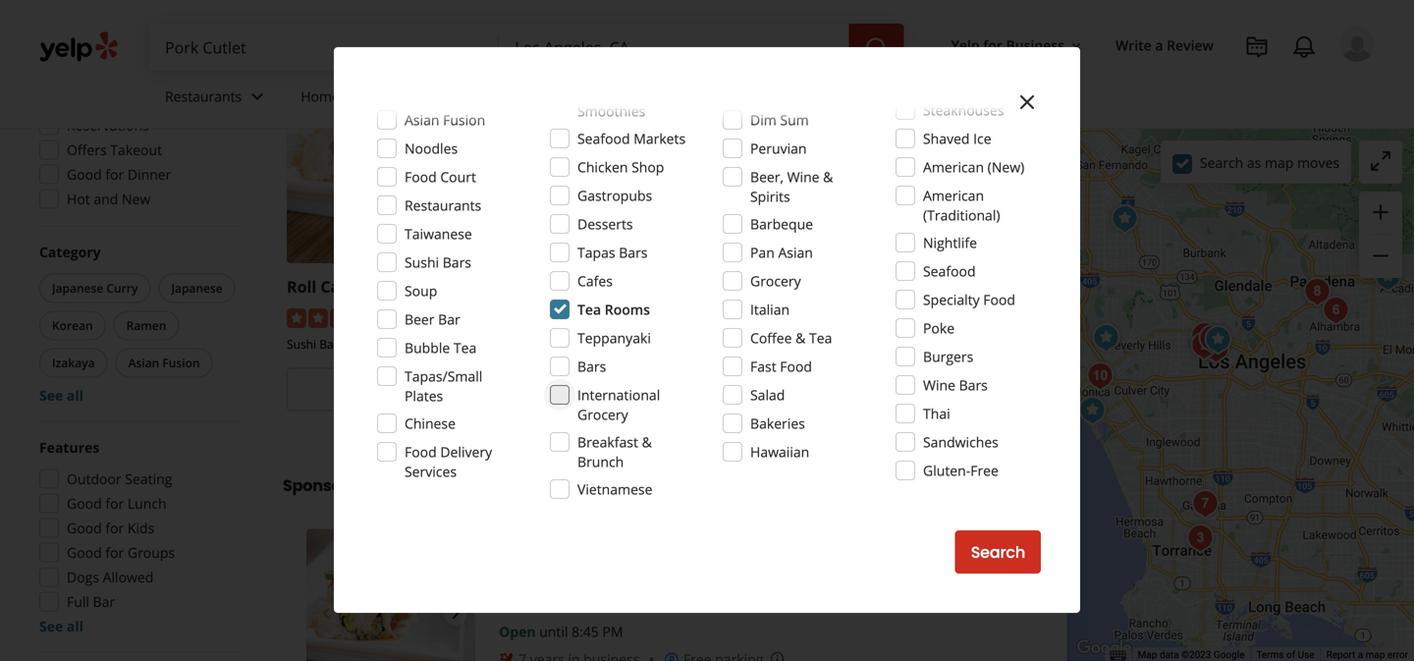 Task type: describe. For each thing, give the bounding box(es) containing it.
asian inside button
[[128, 355, 159, 371]]

google
[[1214, 649, 1245, 661]]

nightlife
[[923, 233, 977, 252]]

4.3 (580 reviews)
[[401, 307, 508, 326]]

juice
[[578, 82, 607, 101]]

1 horizontal spatial tea
[[578, 300, 601, 319]]

2 japanese, from the left
[[537, 336, 589, 352]]

- for get directions
[[672, 276, 677, 297]]

search button
[[955, 530, 1041, 574]]

home services
[[301, 87, 395, 106]]

soup
[[405, 281, 437, 300]]

business
[[1006, 36, 1065, 54]]

1 vertical spatial wine
[[923, 376, 956, 394]]

call
[[321, 276, 350, 297]]

free
[[971, 461, 999, 480]]

korean
[[52, 317, 93, 333]]

dogs allowed
[[67, 568, 154, 586]]

1 vertical spatial fusion
[[677, 336, 713, 352]]

good for kids
[[67, 519, 154, 537]]

16 info v2 image
[[433, 477, 448, 493]]

nori
[[845, 276, 880, 297]]

1 horizontal spatial until
[[539, 622, 568, 641]]

bubble
[[405, 338, 450, 357]]

terms of use link
[[1257, 649, 1315, 661]]

weroll nori
[[787, 276, 880, 297]]

bar for full bar
[[93, 592, 115, 611]]

rooms
[[605, 300, 650, 319]]

asian fusion inside search dialog
[[405, 110, 485, 129]]

takeout
[[110, 140, 162, 159]]

home
[[301, 87, 340, 106]]

good for good for lunch
[[67, 494, 102, 513]]

bars for sushi
[[443, 253, 471, 272]]

home services link
[[285, 71, 439, 128]]

1 chinese from the top
[[405, 336, 449, 352]]

24 chevron down v2 image
[[246, 85, 269, 108]]

fast inside search dialog
[[750, 357, 777, 376]]

order now for weroll nori
[[864, 379, 945, 401]]

international
[[578, 386, 660, 404]]

order for nori
[[864, 379, 907, 401]]

order now for roll call - koreatown
[[363, 379, 445, 401]]

bars for tapas
[[619, 243, 648, 262]]

specialty food
[[923, 290, 1016, 309]]

4:36
[[139, 67, 166, 85]]

bubble tea
[[405, 338, 477, 357]]

seafood for seafood
[[923, 262, 976, 280]]

data
[[1160, 649, 1179, 661]]

udon
[[626, 276, 668, 297]]

1 japanese, from the left
[[350, 336, 402, 352]]

all for features
[[67, 617, 83, 635]]

burgers
[[923, 347, 974, 366]]

hot and new
[[67, 190, 151, 208]]

map region
[[833, 0, 1414, 661]]

see all for features
[[39, 617, 83, 635]]

steakhouses
[[923, 101, 1004, 119]]

noodles
[[405, 139, 458, 158]]

bars, for call
[[319, 336, 347, 352]]

zoom out image
[[1369, 244, 1393, 268]]

2 horizontal spatial tea
[[809, 329, 832, 347]]

food right specialty
[[983, 290, 1016, 309]]

1 vertical spatial 8:45
[[572, 622, 599, 641]]

sushi for roll call - koreatown
[[287, 336, 316, 352]]

delivery
[[440, 442, 492, 461]]

map for error
[[1366, 649, 1385, 661]]

new
[[122, 190, 151, 208]]

good for good for groups
[[67, 543, 102, 562]]

16 years in business v2 image
[[499, 652, 515, 661]]

search for search as map moves
[[1200, 153, 1244, 172]]

report a map error link
[[1327, 649, 1408, 661]]

marugame udon - arcadia image
[[1368, 257, 1408, 297]]

food,
[[876, 336, 906, 352]]

error
[[1388, 649, 1408, 661]]

weroll nori image
[[1087, 318, 1126, 358]]

map
[[1138, 649, 1157, 661]]

for for groups
[[105, 543, 124, 562]]

3.9 star rating image
[[537, 308, 643, 328]]

16 chevron down v2 image
[[1069, 38, 1084, 54]]

koreatown
[[363, 276, 449, 297]]

chicken
[[578, 158, 628, 176]]

map for moves
[[1265, 153, 1294, 172]]

features
[[39, 438, 99, 457]]

search as map moves
[[1200, 153, 1340, 172]]

services inside business categories element
[[343, 87, 395, 106]]

see for category
[[39, 386, 63, 405]]

sushi bars, fast food, japanese
[[787, 336, 959, 352]]

brunch
[[578, 452, 624, 471]]

group containing suggested
[[33, 35, 244, 215]]

dim sum
[[750, 110, 809, 129]]

chicken shop
[[578, 158, 664, 176]]

gastropubs
[[578, 186, 652, 205]]

full bar
[[67, 592, 115, 611]]

good for good for kids
[[67, 519, 102, 537]]

fusion inside search dialog
[[443, 110, 485, 129]]

japanese, noodles, asian fusion
[[537, 336, 713, 352]]

(349
[[674, 307, 702, 326]]

previous image
[[314, 602, 338, 625]]

as
[[1247, 153, 1261, 172]]

now for weroll nori
[[911, 379, 945, 401]]

keyboard shortcuts image
[[1110, 651, 1126, 660]]

write a review
[[1116, 36, 1214, 54]]

izakaya
[[52, 355, 95, 371]]

search image
[[865, 36, 888, 60]]

fusion inside button
[[162, 355, 200, 371]]

sushi inside search dialog
[[405, 253, 439, 272]]

grocery inside international grocery
[[578, 405, 628, 424]]

report a map error
[[1327, 649, 1408, 661]]

plates
[[405, 386, 443, 405]]

close image
[[1016, 90, 1039, 114]]

a for report
[[1358, 649, 1363, 661]]

vietnamese
[[578, 480, 653, 498]]

directions
[[631, 379, 708, 401]]

tea rooms
[[578, 300, 650, 319]]

0 horizontal spatial until
[[382, 412, 411, 430]]

dim
[[750, 110, 777, 129]]

japanese for japanese
[[171, 280, 223, 296]]

barbeque
[[750, 215, 813, 233]]

1 horizontal spatial open until 8:45 pm
[[499, 622, 623, 641]]

american for american (new)
[[923, 158, 984, 176]]

order now link for roll call - koreatown
[[287, 368, 521, 411]]

4.6 (43 reviews)
[[901, 307, 1000, 326]]

4.6
[[901, 307, 921, 326]]

bars for wine
[[959, 376, 988, 394]]

for for kids
[[105, 519, 124, 537]]

expand map image
[[1369, 149, 1393, 173]]

beer bar
[[405, 310, 460, 329]]

sponsored
[[283, 474, 368, 496]]

sum
[[780, 110, 809, 129]]

wine inside beer, wine & spirits
[[787, 167, 820, 186]]

lunch
[[128, 494, 167, 513]]

0 vertical spatial roll call - koreatown image
[[1199, 320, 1238, 359]]

seafood for seafood markets
[[578, 129, 630, 148]]

(580
[[424, 307, 451, 326]]

coffee
[[750, 329, 792, 347]]

asian up the noodles
[[405, 110, 439, 129]]

peruvian
[[750, 139, 807, 158]]

japanese curry button
[[39, 274, 151, 303]]

weroll
[[787, 276, 841, 297]]

0 horizontal spatial tea
[[454, 338, 477, 357]]

write a review link
[[1108, 27, 1222, 63]]

full
[[67, 592, 89, 611]]

0 horizontal spatial open until 8:45 pm
[[342, 412, 466, 430]]

good for lunch
[[67, 494, 167, 513]]

projects image
[[1245, 35, 1269, 59]]

tapas bars
[[578, 243, 648, 262]]

map data ©2023 google
[[1138, 649, 1245, 661]]

and
[[94, 190, 118, 208]]

24 chevron down v2 image
[[637, 85, 661, 108]]

get directions
[[600, 379, 708, 401]]

1 vertical spatial roll call - koreatown image
[[306, 529, 475, 661]]

japanese curry
[[52, 280, 138, 296]]

food down the noodles
[[405, 167, 437, 186]]

3 reviews) from the left
[[947, 307, 1000, 326]]

2 horizontal spatial until
[[883, 412, 911, 430]]



Task type: vqa. For each thing, say whether or not it's contained in the screenshot.
I've in the top left of the page
no



Task type: locate. For each thing, give the bounding box(es) containing it.
1 horizontal spatial map
[[1366, 649, 1385, 661]]

2 vertical spatial fusion
[[162, 355, 200, 371]]

reservations
[[67, 116, 149, 135]]

bar inside search dialog
[[438, 310, 460, 329]]

wako donkasu image
[[1193, 328, 1232, 367]]

0 horizontal spatial bars,
[[319, 336, 347, 352]]

gluten-
[[923, 461, 971, 480]]

bar down dogs allowed
[[93, 592, 115, 611]]

bar right beer
[[438, 310, 460, 329]]

sandwiches
[[923, 433, 999, 451]]

see all button down the izakaya button
[[39, 386, 83, 405]]

see for features
[[39, 617, 63, 635]]

search dialog
[[0, 0, 1414, 661]]

0 vertical spatial all
[[67, 386, 83, 405]]

marugame udon - arcadia link
[[537, 276, 741, 297]]

1 horizontal spatial restaurants
[[405, 196, 481, 215]]

bars down taiwanese
[[443, 253, 471, 272]]

3.9
[[651, 307, 670, 326]]

& inside juice bars & smoothies
[[643, 82, 653, 101]]

1 vertical spatial see all button
[[39, 617, 83, 635]]

bar for beer bar
[[438, 310, 460, 329]]

1 vertical spatial a
[[1358, 649, 1363, 661]]

arcadia
[[681, 276, 741, 297]]

& right 'coffee'
[[796, 329, 806, 347]]

1 vertical spatial american
[[923, 186, 984, 205]]

bars, down 4.3 star rating image at the left
[[319, 336, 347, 352]]

fusion down ramen button
[[162, 355, 200, 371]]

1 horizontal spatial order
[[864, 379, 907, 401]]

2 american from the top
[[923, 186, 984, 205]]

kyoto gyukatsu image
[[1316, 291, 1356, 330]]

2 order now from the left
[[864, 379, 945, 401]]

(new)
[[988, 158, 1025, 176]]

grocery down international
[[578, 405, 628, 424]]

see all down the izakaya button
[[39, 386, 83, 405]]

map left error
[[1366, 649, 1385, 661]]

salad
[[750, 386, 785, 404]]

2 all from the top
[[67, 617, 83, 635]]

1 vertical spatial see
[[39, 617, 63, 635]]

order now up until 8:30 pm
[[864, 379, 945, 401]]

groups
[[128, 543, 175, 562]]

weroll nori link
[[787, 276, 880, 297]]

good for good for dinner
[[67, 165, 102, 184]]

1 vertical spatial seafood
[[923, 262, 976, 280]]

1 horizontal spatial -
[[672, 276, 677, 297]]

group
[[33, 35, 244, 215], [1359, 192, 1403, 278], [35, 242, 244, 405], [33, 438, 244, 636]]

2 chinese from the top
[[405, 414, 456, 433]]

restaurants down the food court
[[405, 196, 481, 215]]

services inside food delivery services
[[405, 462, 457, 481]]

asian fusion
[[405, 110, 485, 129], [128, 355, 200, 371]]

1 vertical spatial search
[[971, 541, 1025, 563]]

bars, for nori
[[820, 336, 847, 352]]

reviews) for koreatown
[[455, 307, 508, 326]]

0 horizontal spatial order
[[363, 379, 407, 401]]

court
[[440, 167, 476, 186]]

american (new)
[[923, 158, 1025, 176]]

2 horizontal spatial open
[[592, 412, 629, 430]]

user actions element
[[936, 25, 1403, 145]]

0 horizontal spatial 8:45
[[415, 412, 442, 430]]

bar
[[438, 310, 460, 329], [93, 592, 115, 611]]

food up 16 info v2 image
[[405, 442, 437, 461]]

hawaiian
[[750, 442, 810, 461]]

japanese up ramen button
[[171, 280, 223, 296]]

bars up the get
[[578, 357, 606, 376]]

1 horizontal spatial now
[[911, 379, 945, 401]]

- for order now
[[354, 276, 359, 297]]

smoothies
[[578, 102, 646, 120]]

1 see all from the top
[[39, 386, 83, 405]]

good down good for lunch
[[67, 519, 102, 537]]

see all button for features
[[39, 617, 83, 635]]

japanese down the category
[[52, 280, 103, 296]]

©2023
[[1182, 649, 1211, 661]]

1 horizontal spatial sushi
[[405, 253, 439, 272]]

now up 'thai'
[[911, 379, 945, 401]]

0 vertical spatial a
[[1155, 36, 1163, 54]]

1 horizontal spatial grocery
[[750, 272, 801, 290]]

a for write
[[1155, 36, 1163, 54]]

see all button down full
[[39, 617, 83, 635]]

coffee & tea
[[750, 329, 832, 347]]

0 horizontal spatial -
[[354, 276, 359, 297]]

ramen
[[126, 317, 166, 333]]

0 horizontal spatial order now
[[363, 379, 445, 401]]

pan
[[750, 243, 775, 262]]

kids
[[128, 519, 154, 537]]

2 order from the left
[[864, 379, 907, 401]]

bars
[[611, 82, 640, 101], [619, 243, 648, 262], [443, 253, 471, 272], [578, 357, 606, 376], [959, 376, 988, 394]]

allowed
[[103, 568, 154, 586]]

1 reviews) from the left
[[455, 307, 508, 326]]

4.3 star rating image
[[287, 308, 393, 328]]

american up (traditional)
[[923, 186, 984, 205]]

16 parking v2 image
[[664, 652, 680, 661]]

bars,
[[319, 336, 347, 352], [820, 336, 847, 352]]

1 vertical spatial grocery
[[578, 405, 628, 424]]

american for american (traditional)
[[923, 186, 984, 205]]

good down outdoor
[[67, 494, 102, 513]]

order now link for weroll nori
[[787, 368, 1022, 411]]

1 vertical spatial map
[[1366, 649, 1385, 661]]

0 horizontal spatial search
[[971, 541, 1025, 563]]

chinese down beer bar
[[405, 336, 449, 352]]

bars, down 4.6 star rating image on the top of the page
[[820, 336, 847, 352]]

2 reviews) from the left
[[705, 307, 758, 326]]

for inside button
[[983, 36, 1003, 54]]

fusion up the noodles
[[443, 110, 485, 129]]

beer
[[405, 310, 435, 329]]

2 see all button from the top
[[39, 617, 83, 635]]

sushi for weroll nori
[[787, 336, 817, 352]]

services right home
[[343, 87, 395, 106]]

map right as
[[1265, 153, 1294, 172]]

zoom in image
[[1369, 200, 1393, 224]]

bars up smoothies
[[611, 82, 640, 101]]

for
[[983, 36, 1003, 54], [105, 165, 124, 184], [105, 494, 124, 513], [105, 519, 124, 537], [105, 543, 124, 562]]

seafood
[[578, 129, 630, 148], [923, 262, 976, 280]]

1 vertical spatial asian fusion
[[128, 355, 200, 371]]

1 horizontal spatial wine
[[923, 376, 956, 394]]

grocery up italian
[[750, 272, 801, 290]]

wine right beer,
[[787, 167, 820, 186]]

1 vertical spatial restaurants
[[405, 196, 481, 215]]

yelp
[[951, 36, 980, 54]]

fusion
[[443, 110, 485, 129], [677, 336, 713, 352], [162, 355, 200, 371]]

-
[[354, 276, 359, 297], [672, 276, 677, 297]]

1 horizontal spatial a
[[1358, 649, 1363, 661]]

&
[[643, 82, 653, 101], [823, 167, 833, 186], [796, 329, 806, 347], [642, 433, 652, 451]]

1 horizontal spatial 8:45
[[572, 622, 599, 641]]

0 horizontal spatial wine
[[787, 167, 820, 186]]

ice
[[973, 129, 992, 148]]

japanese
[[52, 280, 103, 296], [171, 280, 223, 296], [909, 336, 959, 352]]

1 order from the left
[[363, 379, 407, 401]]

shaved
[[923, 129, 970, 148]]

asian down 3.9
[[644, 336, 674, 352]]

roll call - koreatown image
[[1199, 320, 1238, 359], [306, 529, 475, 661]]

breakfast & brunch
[[578, 433, 652, 471]]

0 horizontal spatial reviews)
[[455, 307, 508, 326]]

seafood markets
[[578, 129, 686, 148]]

reviews) right (580
[[455, 307, 508, 326]]

0 vertical spatial american
[[923, 158, 984, 176]]

0 vertical spatial search
[[1200, 153, 1244, 172]]

0 horizontal spatial fusion
[[162, 355, 200, 371]]

roll call - koreatown link
[[287, 276, 449, 297]]

group containing features
[[33, 438, 244, 636]]

0 horizontal spatial seafood
[[578, 129, 630, 148]]

japanese, down 3.9 star rating image
[[537, 336, 589, 352]]

sushi bars
[[405, 253, 471, 272]]

0 horizontal spatial japanese
[[52, 280, 103, 296]]

4 good from the top
[[67, 543, 102, 562]]

restaurants down 4:36 pm
[[165, 87, 242, 106]]

thai
[[923, 404, 950, 423]]

hurry curry of tokyo image
[[1081, 357, 1120, 396]]

0 horizontal spatial sushi
[[287, 336, 316, 352]]

search down free
[[971, 541, 1025, 563]]

roll
[[287, 276, 316, 297]]

order down food,
[[864, 379, 907, 401]]

all for category
[[67, 386, 83, 405]]

all down the izakaya button
[[67, 386, 83, 405]]

for for lunch
[[105, 494, 124, 513]]

for up good for kids
[[105, 494, 124, 513]]

japanese, down 4.3
[[350, 336, 402, 352]]

1 horizontal spatial bars,
[[820, 336, 847, 352]]

tea down 4.6 star rating image on the top of the page
[[809, 329, 832, 347]]

see all down full
[[39, 617, 83, 635]]

see all button for category
[[39, 386, 83, 405]]

roll call - koreatown
[[287, 276, 449, 297]]

chinese down the plates
[[405, 414, 456, 433]]

0 vertical spatial 8:45
[[415, 412, 442, 430]]

slideshow element
[[306, 529, 475, 661]]

search left as
[[1200, 153, 1244, 172]]

now for roll call - koreatown
[[411, 379, 445, 401]]

order now down bubble
[[363, 379, 445, 401]]

& right breakfast
[[642, 433, 652, 451]]

asian fusion down ramen button
[[128, 355, 200, 371]]

3 good from the top
[[67, 519, 102, 537]]

business categories element
[[149, 71, 1375, 128]]

1 horizontal spatial open
[[499, 622, 536, 641]]

services down delivery
[[405, 462, 457, 481]]

sushi up soup on the top left of the page
[[405, 253, 439, 272]]

1 horizontal spatial fast
[[850, 336, 873, 352]]

now
[[411, 379, 445, 401], [911, 379, 945, 401]]

kingtonkatsu image
[[1197, 329, 1236, 368]]

1 order now from the left
[[363, 379, 445, 401]]

reviews) down arcadia on the top
[[705, 307, 758, 326]]

1 all from the top
[[67, 386, 83, 405]]

good for dinner
[[67, 165, 171, 184]]

good down offers
[[67, 165, 102, 184]]

fast up salad
[[750, 357, 777, 376]]

japanese for japanese curry
[[52, 280, 103, 296]]

sponsored results
[[283, 474, 429, 496]]

1 vertical spatial see all
[[39, 617, 83, 635]]

bars inside juice bars & smoothies
[[611, 82, 640, 101]]

asian down barbeque
[[778, 243, 813, 262]]

0 vertical spatial wine
[[787, 167, 820, 186]]

0 horizontal spatial order now link
[[287, 368, 521, 411]]

now down bubble
[[411, 379, 445, 401]]

restaurants inside search dialog
[[405, 196, 481, 215]]

open up 16 years in business v2 image
[[499, 622, 536, 641]]

bakeries
[[750, 414, 805, 433]]

(43
[[924, 307, 944, 326]]

0 vertical spatial services
[[343, 87, 395, 106]]

1 bars, from the left
[[319, 336, 347, 352]]

google image
[[1072, 635, 1137, 661]]

bars down burgers
[[959, 376, 988, 394]]

for for business
[[983, 36, 1003, 54]]

fast
[[850, 336, 873, 352], [750, 357, 777, 376]]

2 see from the top
[[39, 617, 63, 635]]

1 horizontal spatial roll call - koreatown image
[[1199, 320, 1238, 359]]

sushi down 4.3 star rating image at the left
[[287, 336, 316, 352]]

a right write
[[1155, 36, 1163, 54]]

yelp for business button
[[943, 27, 1092, 63]]

4.6 star rating image
[[787, 308, 893, 328]]

chinese
[[405, 336, 449, 352], [405, 414, 456, 433]]

0 horizontal spatial restaurants
[[165, 87, 242, 106]]

for down offers takeout
[[105, 165, 124, 184]]

1 see from the top
[[39, 386, 63, 405]]

king donkatsu image
[[1185, 316, 1224, 356]]

0 vertical spatial fast
[[850, 336, 873, 352]]

0 vertical spatial seafood
[[578, 129, 630, 148]]

bars up marugame udon - arcadia link
[[619, 243, 648, 262]]

seating
[[125, 469, 172, 488]]

tonkatsu house image
[[1185, 326, 1224, 365]]

2 now from the left
[[911, 379, 945, 401]]

for down good for lunch
[[105, 519, 124, 537]]

0 vertical spatial see all
[[39, 386, 83, 405]]

teppanyaki
[[578, 329, 651, 347]]

1 horizontal spatial services
[[405, 462, 457, 481]]

0 horizontal spatial grocery
[[578, 405, 628, 424]]

1 now from the left
[[411, 379, 445, 401]]

open until 8:45 pm down the plates
[[342, 412, 466, 430]]

see all
[[39, 386, 83, 405], [39, 617, 83, 635]]

see all for category
[[39, 386, 83, 405]]

food inside food delivery services
[[405, 442, 437, 461]]

1 horizontal spatial fusion
[[443, 110, 485, 129]]

0 horizontal spatial roll call - koreatown image
[[306, 529, 475, 661]]

food down coffee & tea
[[780, 357, 812, 376]]

0 vertical spatial grocery
[[750, 272, 801, 290]]

0 vertical spatial bar
[[438, 310, 460, 329]]

1 american from the top
[[923, 158, 984, 176]]

2 bars, from the left
[[820, 336, 847, 352]]

1 horizontal spatial search
[[1200, 153, 1244, 172]]

fast left food,
[[850, 336, 873, 352]]

0 horizontal spatial now
[[411, 379, 445, 401]]

sushi enya - marina del rey image
[[1073, 391, 1112, 430]]

2 horizontal spatial sushi
[[787, 336, 817, 352]]

search inside button
[[971, 541, 1025, 563]]

- right call
[[354, 276, 359, 297]]

order for call
[[363, 379, 407, 401]]

0 vertical spatial see all button
[[39, 386, 83, 405]]

0 horizontal spatial fast
[[750, 357, 777, 376]]

tapas
[[578, 243, 615, 262]]

0 horizontal spatial open
[[342, 412, 379, 430]]

0 horizontal spatial bar
[[93, 592, 115, 611]]

for for dinner
[[105, 165, 124, 184]]

ramen button
[[114, 311, 179, 340]]

& inside breakfast & brunch
[[642, 433, 652, 451]]

chinese inside search dialog
[[405, 414, 456, 433]]

3.9 (349 reviews)
[[651, 307, 758, 326]]

tea down marugame
[[578, 300, 601, 319]]

2 good from the top
[[67, 494, 102, 513]]

1 see all button from the top
[[39, 386, 83, 405]]

1 horizontal spatial order now
[[864, 379, 945, 401]]

1 order now link from the left
[[287, 368, 521, 411]]

map
[[1265, 153, 1294, 172], [1366, 649, 1385, 661]]

0 vertical spatial asian fusion
[[405, 110, 485, 129]]

for right yelp
[[983, 36, 1003, 54]]

search for search
[[971, 541, 1025, 563]]

write
[[1116, 36, 1152, 54]]

asian down ramen button
[[128, 355, 159, 371]]

restaurants inside business categories element
[[165, 87, 242, 106]]

reviews) for arcadia
[[705, 307, 758, 326]]

8:30
[[915, 412, 942, 430]]

for down good for kids
[[105, 543, 124, 562]]

1 good from the top
[[67, 165, 102, 184]]

0 horizontal spatial services
[[343, 87, 395, 106]]

notifications image
[[1293, 35, 1316, 59]]

asian fusion inside button
[[128, 355, 200, 371]]

& inside beer, wine & spirits
[[823, 167, 833, 186]]

katsu jin image
[[1298, 272, 1337, 311]]

kazuki sushi image
[[1105, 199, 1145, 239]]

0 vertical spatial chinese
[[405, 336, 449, 352]]

desserts
[[578, 215, 633, 233]]

1 horizontal spatial japanese
[[171, 280, 223, 296]]

0 horizontal spatial asian fusion
[[128, 355, 200, 371]]

1 vertical spatial services
[[405, 462, 457, 481]]

japanese inside button
[[52, 280, 103, 296]]

1 vertical spatial chinese
[[405, 414, 456, 433]]

0 vertical spatial fusion
[[443, 110, 485, 129]]

a right the report
[[1358, 649, 1363, 661]]

asian
[[405, 110, 439, 129], [778, 243, 813, 262], [644, 336, 674, 352], [128, 355, 159, 371]]

japanese inside 'button'
[[171, 280, 223, 296]]

sushi bars, japanese, chinese
[[287, 336, 449, 352]]

juice bars & smoothies
[[578, 82, 653, 120]]

info icon image
[[770, 650, 785, 661], [770, 650, 785, 661]]

good
[[67, 165, 102, 184], [67, 494, 102, 513], [67, 519, 102, 537], [67, 543, 102, 562]]

& right beer,
[[823, 167, 833, 186]]

order now link up until 8:30 pm
[[787, 368, 1022, 411]]

gluten-free
[[923, 461, 999, 480]]

order
[[363, 379, 407, 401], [864, 379, 907, 401]]

american down shaved ice
[[923, 158, 984, 176]]

grocery
[[750, 272, 801, 290], [578, 405, 628, 424]]

wine up 'thai'
[[923, 376, 956, 394]]

& up smoothies
[[643, 82, 653, 101]]

2 horizontal spatial reviews)
[[947, 307, 1000, 326]]

sushi up fast food
[[787, 336, 817, 352]]

food
[[405, 167, 437, 186], [983, 290, 1016, 309], [780, 357, 812, 376], [405, 442, 437, 461]]

all down full
[[67, 617, 83, 635]]

0 vertical spatial open until 8:45 pm
[[342, 412, 466, 430]]

japanese down (43
[[909, 336, 959, 352]]

order now link down bubble
[[287, 368, 521, 411]]

report
[[1327, 649, 1356, 661]]

american inside american (traditional)
[[923, 186, 984, 205]]

1 vertical spatial all
[[67, 617, 83, 635]]

0 horizontal spatial japanese,
[[350, 336, 402, 352]]

1 horizontal spatial seafood
[[923, 262, 976, 280]]

0 vertical spatial restaurants
[[165, 87, 242, 106]]

curry
[[106, 280, 138, 296]]

tapas/small plates
[[405, 367, 483, 405]]

- right udon
[[672, 276, 677, 297]]

fusion down (349
[[677, 336, 713, 352]]

1 horizontal spatial bar
[[438, 310, 460, 329]]

kagura gardena image
[[1186, 484, 1225, 524]]

1 vertical spatial open until 8:45 pm
[[499, 622, 623, 641]]

2 order now link from the left
[[787, 368, 1022, 411]]

taiwanese
[[405, 224, 472, 243]]

reviews) right (43
[[947, 307, 1000, 326]]

open until 8:45 pm up 16 years in business v2 image
[[499, 622, 623, 641]]

marugame udon - arcadia
[[537, 276, 741, 297]]

izakaya button
[[39, 348, 108, 378]]

tea down 4.3 (580 reviews)
[[454, 338, 477, 357]]

wako donkasu image
[[1193, 319, 1232, 358]]

1 horizontal spatial order now link
[[787, 368, 1022, 411]]

group containing category
[[35, 242, 244, 405]]

0 vertical spatial see
[[39, 386, 63, 405]]

seafood up the chicken
[[578, 129, 630, 148]]

1 vertical spatial fast
[[750, 357, 777, 376]]

results
[[371, 474, 429, 496]]

seafood down nightlife
[[923, 262, 976, 280]]

1 - from the left
[[354, 276, 359, 297]]

good up the dogs
[[67, 543, 102, 562]]

0 horizontal spatial a
[[1155, 36, 1163, 54]]

open up breakfast
[[592, 412, 629, 430]]

international grocery
[[578, 386, 660, 424]]

0 vertical spatial map
[[1265, 153, 1294, 172]]

all
[[67, 386, 83, 405], [67, 617, 83, 635]]

open up sponsored results at the bottom of the page
[[342, 412, 379, 430]]

asian fusion up the noodles
[[405, 110, 485, 129]]

next image
[[444, 602, 468, 625]]

2 horizontal spatial fusion
[[677, 336, 713, 352]]

kagura image
[[1181, 519, 1220, 558]]

order down "sushi bars, japanese, chinese"
[[363, 379, 407, 401]]

2 see all from the top
[[39, 617, 83, 635]]

bars for juice
[[611, 82, 640, 101]]

specialty
[[923, 290, 980, 309]]

2 - from the left
[[672, 276, 677, 297]]

good for groups
[[67, 543, 175, 562]]

2 horizontal spatial japanese
[[909, 336, 959, 352]]

tapas/small
[[405, 367, 483, 386]]

None search field
[[149, 24, 908, 71]]



